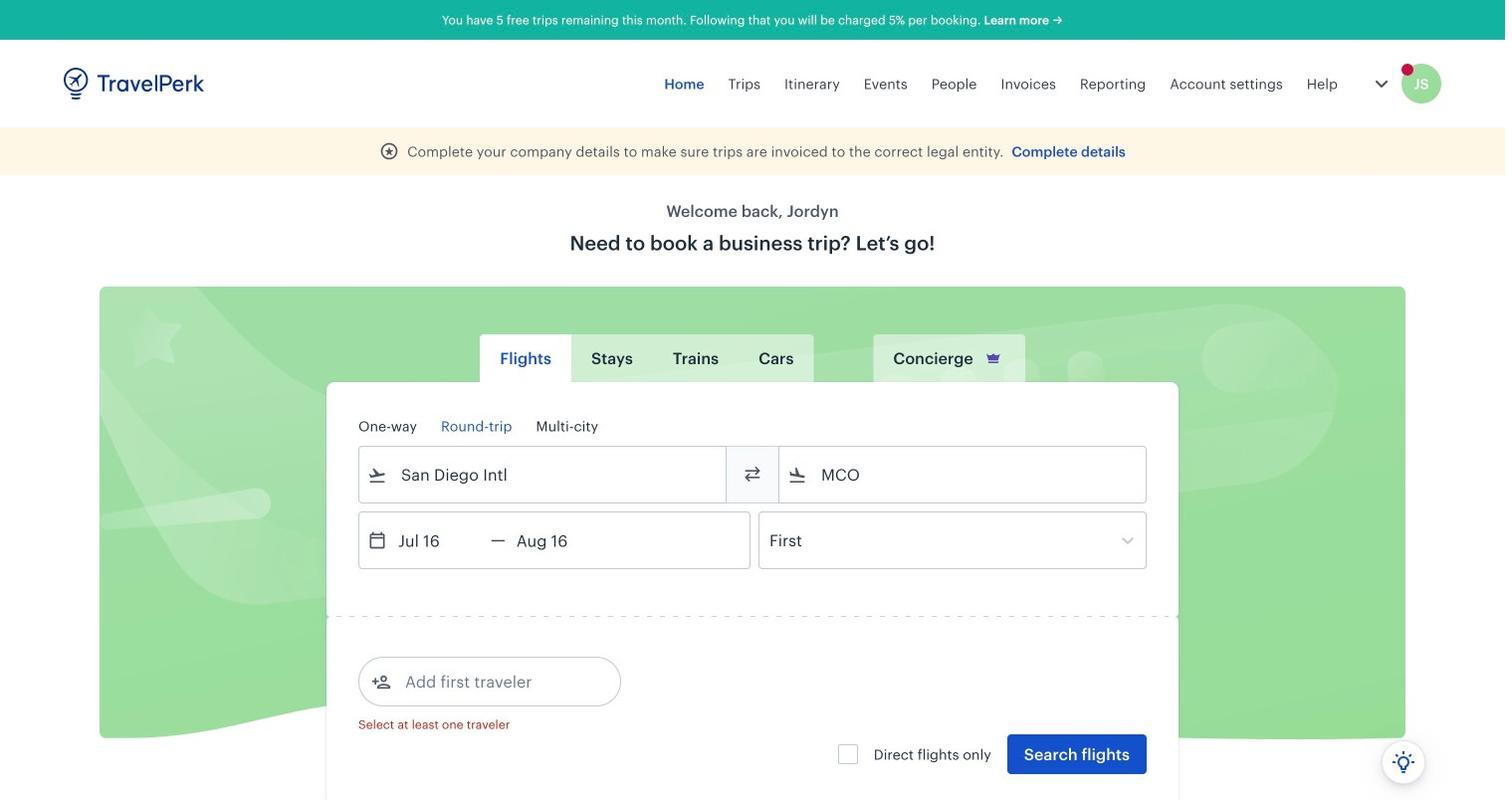 Task type: vqa. For each thing, say whether or not it's contained in the screenshot.
Alaska Airlines image
no



Task type: locate. For each thing, give the bounding box(es) containing it.
Depart text field
[[387, 513, 491, 569]]

To search field
[[807, 459, 1120, 491]]

Add first traveler search field
[[391, 666, 598, 698]]

Return text field
[[506, 513, 609, 569]]

From search field
[[387, 459, 700, 491]]



